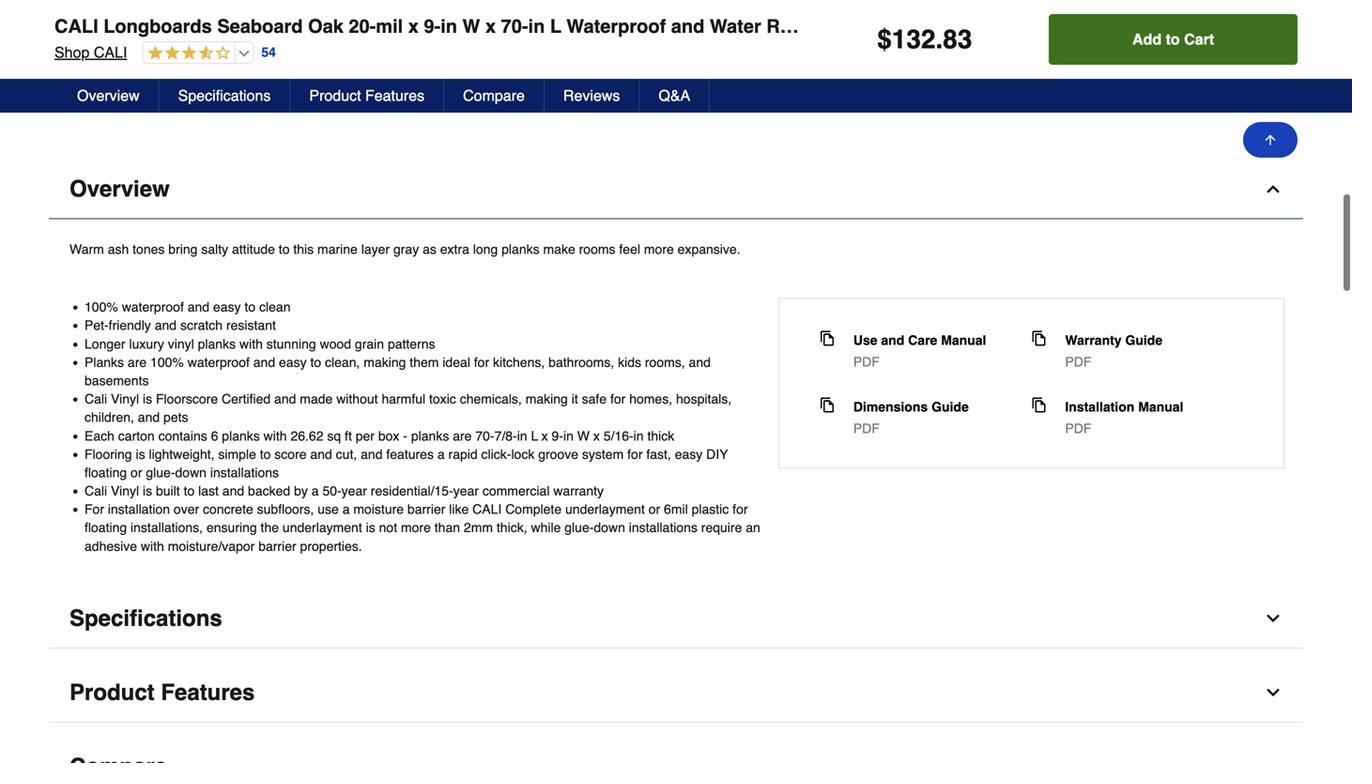 Task type: locate. For each thing, give the bounding box(es) containing it.
1 horizontal spatial guide
[[1126, 333, 1163, 348]]

1 vertical spatial barrier
[[259, 539, 297, 554]]

100%
[[85, 300, 118, 315], [150, 355, 184, 370]]

1 vertical spatial vinyl
[[111, 392, 139, 407]]

sq left ft in the left of the page
[[327, 429, 341, 444]]

in right the mil
[[441, 16, 457, 37]]

1 horizontal spatial 9-
[[552, 429, 564, 444]]

seaboard
[[217, 16, 303, 37]]

w up compare
[[463, 16, 480, 37]]

0 horizontal spatial down
[[175, 465, 207, 480]]

as
[[423, 242, 437, 257]]

document image for warranty
[[1032, 331, 1047, 346]]

pet-
[[85, 318, 109, 333]]

100% up pet-
[[85, 300, 118, 315]]

a right use
[[343, 502, 350, 517]]

warranty guide pdf
[[1066, 333, 1163, 370]]

glue- up built at the bottom
[[146, 465, 175, 480]]

thick,
[[497, 521, 528, 536]]

0 vertical spatial more
[[644, 242, 674, 257]]

document image left use
[[820, 331, 835, 346]]

0 vertical spatial document image
[[1032, 331, 1047, 346]]

1 vertical spatial 70-
[[476, 429, 495, 444]]

barrier down the
[[259, 539, 297, 554]]

the
[[261, 521, 279, 536]]

2 floating from the top
[[85, 521, 127, 536]]

0 vertical spatial specifications
[[178, 87, 271, 104]]

box
[[378, 429, 400, 444]]

a
[[438, 447, 445, 462], [312, 484, 319, 499], [343, 502, 350, 517]]

making
[[364, 355, 406, 370], [526, 392, 568, 407]]

sq left ft/
[[1281, 16, 1303, 37]]

3 list item from the left
[[793, 0, 996, 93]]

1 vertical spatial easy
[[279, 355, 307, 370]]

and right 'rooms,'
[[689, 355, 711, 370]]

x up system
[[594, 429, 600, 444]]

pdf inside installation manual pdf
[[1066, 421, 1092, 436]]

floating up adhesive
[[85, 521, 127, 536]]

children,
[[85, 410, 134, 425]]

0 horizontal spatial document image
[[820, 398, 835, 413]]

shop
[[54, 44, 90, 61]]

2 horizontal spatial a
[[438, 447, 445, 462]]

overview button
[[58, 79, 159, 113], [49, 160, 1304, 219]]

1 vertical spatial floating
[[85, 521, 127, 536]]

arrow up image
[[1264, 132, 1279, 147]]

1 horizontal spatial document image
[[1032, 331, 1047, 346]]

overview button down shop cali
[[58, 79, 159, 113]]

1 horizontal spatial flooring
[[1141, 16, 1217, 37]]

document image
[[1032, 331, 1047, 346], [820, 398, 835, 413]]

0 horizontal spatial document image
[[820, 331, 835, 346]]

1 vertical spatial cali
[[85, 484, 107, 499]]

0 horizontal spatial installations
[[210, 465, 279, 480]]

0 horizontal spatial product features
[[70, 680, 255, 706]]

feel
[[619, 242, 641, 257]]

0 horizontal spatial 100%
[[85, 300, 118, 315]]

-
[[403, 429, 408, 444]]

.
[[936, 24, 943, 54]]

1 year from the left
[[342, 484, 367, 499]]

glue-
[[146, 465, 175, 480], [565, 521, 594, 536]]

rooms,
[[645, 355, 685, 370]]

last
[[198, 484, 219, 499]]

safe
[[582, 392, 607, 407]]

and down per
[[361, 447, 383, 462]]

3 chevron down image from the top
[[1264, 758, 1283, 764]]

document image for use
[[820, 331, 835, 346]]

0 horizontal spatial making
[[364, 355, 406, 370]]

1 horizontal spatial underlayment
[[566, 502, 645, 517]]

installations down '6mil'
[[629, 521, 698, 536]]

guide right warranty
[[1126, 333, 1163, 348]]

$ left .99/
[[51, 42, 57, 56]]

2 chevron down image from the top
[[1264, 684, 1283, 703]]

70- inside the '100% waterproof and easy to clean pet-friendly and scratch resistant longer luxury vinyl planks with stunning wood grain patterns planks are 100% waterproof and easy to clean, making them ideal for kitchens, bathrooms, kids rooms, and basements cali vinyl is floorscore certified and made without harmful toxic chemicals, making it safe for homes, hospitals, children, and pets each carton contains 6 planks with 26.62 sq ft per box - planks are 70-7/8-in l x 9-in w x 5/16-in thick flooring is lightweight, simple to score and cut, and features a rapid click-lock groove system for fast, easy diy floating or glue-down installations cali vinyl is built to last and backed by a 50-year residential/15-year commercial warranty for installation over concrete subfloors, use a moisture barrier like cali complete underlayment or 6mil plastic for floating installations, ensuring the underlayment is not more than 2mm thick, while glue-down installations require an adhesive with moisture/vapor barrier properties.'
[[476, 429, 495, 444]]

0 horizontal spatial a
[[312, 484, 319, 499]]

1 horizontal spatial more
[[644, 242, 674, 257]]

toxic
[[429, 392, 456, 407]]

harmful
[[382, 392, 426, 407]]

0 vertical spatial 9-
[[424, 16, 441, 37]]

to up resistant
[[245, 300, 256, 315]]

flooring down each on the bottom of the page
[[85, 447, 132, 462]]

and
[[671, 16, 705, 37], [188, 300, 210, 315], [155, 318, 177, 333], [882, 333, 905, 348], [253, 355, 275, 370], [689, 355, 711, 370], [274, 392, 296, 407], [138, 410, 160, 425], [310, 447, 332, 462], [361, 447, 383, 462], [222, 484, 244, 499]]

1 vertical spatial making
[[526, 392, 568, 407]]

manual right the installation
[[1139, 400, 1184, 415]]

specifications
[[178, 87, 271, 104], [70, 606, 222, 632]]

w up system
[[578, 429, 590, 444]]

guide inside warranty guide pdf
[[1126, 333, 1163, 348]]

vinyl down basements
[[111, 392, 139, 407]]

0 vertical spatial chevron down image
[[1264, 610, 1283, 628]]

flooring right plank
[[1141, 16, 1217, 37]]

reviews
[[564, 87, 620, 104]]

without
[[336, 392, 378, 407]]

vinyl left plank
[[1036, 16, 1081, 37]]

manual inside installation manual pdf
[[1139, 400, 1184, 415]]

2 year from the left
[[454, 484, 479, 499]]

not
[[379, 521, 397, 536]]

1 horizontal spatial list item
[[545, 0, 749, 93]]

1 horizontal spatial document image
[[1032, 398, 1047, 413]]

diy
[[707, 447, 728, 462]]

certified
[[222, 392, 271, 407]]

rooms
[[579, 242, 616, 257]]

making down grain
[[364, 355, 406, 370]]

1 vertical spatial document image
[[820, 398, 835, 413]]

year up like
[[454, 484, 479, 499]]

w
[[463, 16, 480, 37], [578, 429, 590, 444]]

70-
[[501, 16, 528, 37], [476, 429, 495, 444]]

0 vertical spatial manual
[[942, 333, 987, 348]]

features
[[365, 87, 425, 104], [161, 680, 255, 706]]

1 vertical spatial more
[[401, 521, 431, 536]]

with up score
[[264, 429, 287, 444]]

built
[[156, 484, 180, 499]]

to left score
[[260, 447, 271, 462]]

1 horizontal spatial a
[[343, 502, 350, 517]]

1 vertical spatial w
[[578, 429, 590, 444]]

1 horizontal spatial $
[[878, 24, 892, 54]]

residential/15-
[[371, 484, 454, 499]]

grain
[[355, 337, 384, 352]]

pdf down warranty
[[1066, 355, 1092, 370]]

$ left .
[[878, 24, 892, 54]]

l up lock
[[531, 429, 538, 444]]

1 horizontal spatial down
[[594, 521, 626, 536]]

are
[[128, 355, 147, 370], [453, 429, 472, 444]]

0 vertical spatial guide
[[1126, 333, 1163, 348]]

cali longboards seaboard oak 20-mil x 9-in w x 70-in l waterproof and water resistant interlocking luxury vinyl plank flooring (26.62-sq ft/ ca
[[54, 16, 1353, 37]]

down down lightweight,
[[175, 465, 207, 480]]

cali up "for" on the bottom left of page
[[85, 484, 107, 499]]

backed
[[248, 484, 290, 499]]

and up concrete at the bottom of the page
[[222, 484, 244, 499]]

dimensions
[[854, 400, 928, 415]]

x up compare
[[486, 16, 496, 37]]

1 vertical spatial 9-
[[552, 429, 564, 444]]

1 horizontal spatial barrier
[[408, 502, 446, 517]]

chemicals,
[[460, 392, 522, 407]]

guide for warranty guide pdf
[[1126, 333, 1163, 348]]

ideal
[[443, 355, 471, 370]]

overview down shop cali
[[77, 87, 140, 104]]

2 vertical spatial vinyl
[[111, 484, 139, 499]]

is down carton
[[136, 447, 145, 462]]

1 vertical spatial down
[[594, 521, 626, 536]]

pdf inside the dimensions guide pdf
[[854, 421, 880, 436]]

document image left dimensions
[[820, 398, 835, 413]]

26.62
[[291, 429, 324, 444]]

in up lock
[[517, 429, 528, 444]]

9-
[[424, 16, 441, 37], [552, 429, 564, 444]]

1 horizontal spatial waterproof
[[188, 355, 250, 370]]

1 chevron down image from the top
[[1264, 610, 1283, 628]]

0 horizontal spatial glue-
[[146, 465, 175, 480]]

0 vertical spatial l
[[550, 16, 562, 37]]

easy up resistant
[[213, 300, 241, 315]]

1 vertical spatial product features
[[70, 680, 255, 706]]

0 vertical spatial document image
[[820, 331, 835, 346]]

in
[[441, 16, 457, 37], [528, 16, 545, 37], [517, 429, 528, 444], [564, 429, 574, 444], [634, 429, 644, 444]]

installation manual pdf
[[1066, 400, 1184, 436]]

2 horizontal spatial easy
[[675, 447, 703, 462]]

0 vertical spatial w
[[463, 16, 480, 37]]

overview up ash
[[70, 176, 170, 202]]

0 vertical spatial product features
[[309, 87, 425, 104]]

1 horizontal spatial glue-
[[565, 521, 594, 536]]

add to cart
[[1133, 31, 1215, 48]]

in left 'waterproof'
[[528, 16, 545, 37]]

0 vertical spatial 70-
[[501, 16, 528, 37]]

to
[[1166, 31, 1181, 48], [279, 242, 290, 257], [245, 300, 256, 315], [310, 355, 321, 370], [260, 447, 271, 462], [184, 484, 195, 499]]

1 vertical spatial guide
[[932, 400, 969, 415]]

and right use
[[882, 333, 905, 348]]

cali right .99/
[[94, 44, 127, 61]]

20-
[[349, 16, 376, 37]]

floating down each on the bottom of the page
[[85, 465, 127, 480]]

100% down vinyl in the left top of the page
[[150, 355, 184, 370]]

oak
[[308, 16, 344, 37]]

for right ideal
[[474, 355, 490, 370]]

resistant
[[226, 318, 276, 333]]

1 cali from the top
[[85, 392, 107, 407]]

l
[[550, 16, 562, 37], [531, 429, 538, 444]]

pdf inside warranty guide pdf
[[1066, 355, 1092, 370]]

per
[[356, 429, 375, 444]]

1 horizontal spatial w
[[578, 429, 590, 444]]

easy down stunning
[[279, 355, 307, 370]]

chevron down image
[[1264, 610, 1283, 628], [1264, 684, 1283, 703], [1264, 758, 1283, 764]]

are up rapid
[[453, 429, 472, 444]]

1 vertical spatial installations
[[629, 521, 698, 536]]

pdf down use
[[854, 355, 880, 370]]

with down installations,
[[141, 539, 164, 554]]

1 horizontal spatial year
[[454, 484, 479, 499]]

luxury
[[968, 16, 1031, 37]]

easy left diy on the bottom right of page
[[675, 447, 703, 462]]

chevron down image for specifications
[[1264, 610, 1283, 628]]

stunning
[[267, 337, 316, 352]]

compare
[[463, 87, 525, 104]]

1 horizontal spatial are
[[453, 429, 472, 444]]

an
[[746, 521, 761, 536]]

(26.62-
[[1222, 16, 1281, 37]]

to left 'this'
[[279, 242, 290, 257]]

0 vertical spatial product features button
[[291, 79, 444, 113]]

or
[[131, 465, 142, 480], [649, 502, 661, 517]]

overview button up "expansive."
[[49, 160, 1304, 219]]

ft.
[[111, 42, 124, 56]]

in left 'thick'
[[634, 429, 644, 444]]

wood
[[320, 337, 351, 352]]

resistant
[[767, 16, 851, 37]]

to left the 'clean,'
[[310, 355, 321, 370]]

1 horizontal spatial product features
[[309, 87, 425, 104]]

interlocking
[[857, 16, 963, 37]]

and left water
[[671, 16, 705, 37]]

2 vertical spatial easy
[[675, 447, 703, 462]]

1 horizontal spatial sq
[[1281, 16, 1303, 37]]

0 vertical spatial waterproof
[[122, 300, 184, 315]]

for left fast,
[[628, 447, 643, 462]]

document image left warranty
[[1032, 331, 1047, 346]]

easy
[[213, 300, 241, 315], [279, 355, 307, 370], [675, 447, 703, 462]]

product features button
[[291, 79, 444, 113], [49, 664, 1304, 723]]

and up carton
[[138, 410, 160, 425]]

is
[[143, 392, 152, 407], [136, 447, 145, 462], [143, 484, 152, 499], [366, 521, 376, 536]]

warm ash tones bring salty attitude to this marine layer gray as extra long planks make rooms feel more expansive.
[[70, 242, 741, 257]]

extra
[[440, 242, 470, 257]]

or down carton
[[131, 465, 142, 480]]

specifications down adhesive
[[70, 606, 222, 632]]

a left rapid
[[438, 447, 445, 462]]

marine
[[318, 242, 358, 257]]

vinyl up installation
[[111, 484, 139, 499]]

list item
[[298, 0, 502, 93], [545, 0, 749, 93], [793, 0, 996, 93]]

installation
[[1066, 400, 1135, 415]]

click-
[[482, 447, 511, 462]]

1 vertical spatial are
[[453, 429, 472, 444]]

to right add
[[1166, 31, 1181, 48]]

70- up click-
[[476, 429, 495, 444]]

specifications down "3.6 stars" image
[[178, 87, 271, 104]]

$ inside $ 4 .99/ sq. ft.
[[51, 42, 57, 56]]

0 vertical spatial product
[[309, 87, 361, 104]]

0 horizontal spatial are
[[128, 355, 147, 370]]

making left it
[[526, 392, 568, 407]]

use
[[854, 333, 878, 348]]

to up over
[[184, 484, 195, 499]]

adhesive
[[85, 539, 137, 554]]

0 vertical spatial with
[[240, 337, 263, 352]]

system
[[582, 447, 624, 462]]

0 vertical spatial flooring
[[1141, 16, 1217, 37]]

document image
[[820, 331, 835, 346], [1032, 398, 1047, 413]]

0 horizontal spatial manual
[[942, 333, 987, 348]]

installation
[[108, 502, 170, 517]]

0 vertical spatial glue-
[[146, 465, 175, 480]]

more right the not
[[401, 521, 431, 536]]

x
[[408, 16, 419, 37], [486, 16, 496, 37], [542, 429, 548, 444], [594, 429, 600, 444]]

70- up compare
[[501, 16, 528, 37]]

and inside the use and care manual pdf
[[882, 333, 905, 348]]

pdf down the installation
[[1066, 421, 1092, 436]]

are down the luxury
[[128, 355, 147, 370]]

l left 'waterproof'
[[550, 16, 562, 37]]

in up groove
[[564, 429, 574, 444]]

$ for 4
[[51, 42, 57, 56]]

waterproof down scratch
[[188, 355, 250, 370]]

2 vertical spatial with
[[141, 539, 164, 554]]

or left '6mil'
[[649, 502, 661, 517]]

0 horizontal spatial barrier
[[259, 539, 297, 554]]

more right the feel
[[644, 242, 674, 257]]

glue- right while
[[565, 521, 594, 536]]

2 horizontal spatial with
[[264, 429, 287, 444]]

product
[[309, 87, 361, 104], [70, 680, 155, 706]]

1 vertical spatial manual
[[1139, 400, 1184, 415]]

a right by
[[312, 484, 319, 499]]

1 vertical spatial l
[[531, 429, 538, 444]]

guide
[[1126, 333, 1163, 348], [932, 400, 969, 415]]

concrete
[[203, 502, 253, 517]]

1 horizontal spatial making
[[526, 392, 568, 407]]

0 vertical spatial cali
[[85, 392, 107, 407]]

9- up groove
[[552, 429, 564, 444]]

guide inside the dimensions guide pdf
[[932, 400, 969, 415]]

0 horizontal spatial sq
[[327, 429, 341, 444]]

installations down simple
[[210, 465, 279, 480]]

cali up children,
[[85, 392, 107, 407]]

document image left the installation
[[1032, 398, 1047, 413]]

to inside 'button'
[[1166, 31, 1181, 48]]

cali up 2mm
[[473, 502, 502, 517]]

pdf down dimensions
[[854, 421, 880, 436]]

0 vertical spatial overview button
[[58, 79, 159, 113]]



Task type: describe. For each thing, give the bounding box(es) containing it.
0 vertical spatial specifications button
[[159, 79, 291, 113]]

long
[[473, 242, 498, 257]]

scratch
[[180, 318, 223, 333]]

warranty
[[1066, 333, 1122, 348]]

ca
[[1331, 16, 1353, 37]]

planks up simple
[[222, 429, 260, 444]]

1 vertical spatial product features button
[[49, 664, 1304, 723]]

1 horizontal spatial 100%
[[150, 355, 184, 370]]

1 horizontal spatial with
[[240, 337, 263, 352]]

over
[[174, 502, 199, 517]]

layer
[[361, 242, 390, 257]]

0 vertical spatial 100%
[[85, 300, 118, 315]]

vinyl
[[168, 337, 194, 352]]

and up scratch
[[188, 300, 210, 315]]

chevron down image for product features
[[1264, 684, 1283, 703]]

0 horizontal spatial or
[[131, 465, 142, 480]]

commercial
[[483, 484, 550, 499]]

1 vertical spatial specifications
[[70, 606, 222, 632]]

expansive.
[[678, 242, 741, 257]]

1 floating from the top
[[85, 465, 127, 480]]

1 vertical spatial with
[[264, 429, 287, 444]]

use
[[318, 502, 339, 517]]

9- inside the '100% waterproof and easy to clean pet-friendly and scratch resistant longer luxury vinyl planks with stunning wood grain patterns planks are 100% waterproof and easy to clean, making them ideal for kitchens, bathrooms, kids rooms, and basements cali vinyl is floorscore certified and made without harmful toxic chemicals, making it safe for homes, hospitals, children, and pets each carton contains 6 planks with 26.62 sq ft per box - planks are 70-7/8-in l x 9-in w x 5/16-in thick flooring is lightweight, simple to score and cut, and features a rapid click-lock groove system for fast, easy diy floating or glue-down installations cali vinyl is built to last and backed by a 50-year residential/15-year commercial warranty for installation over concrete subfloors, use a moisture barrier like cali complete underlayment or 6mil plastic for floating installations, ensuring the underlayment is not more than 2mm thick, while glue-down installations require an adhesive with moisture/vapor barrier properties.'
[[552, 429, 564, 444]]

cart
[[1185, 31, 1215, 48]]

for
[[85, 502, 104, 517]]

fast,
[[647, 447, 672, 462]]

warranty
[[554, 484, 604, 499]]

manual inside the use and care manual pdf
[[942, 333, 987, 348]]

0 vertical spatial features
[[365, 87, 425, 104]]

1 vertical spatial underlayment
[[283, 521, 362, 536]]

0 vertical spatial sq
[[1281, 16, 1303, 37]]

planks down scratch
[[198, 337, 236, 352]]

floorscore
[[156, 392, 218, 407]]

0 vertical spatial underlayment
[[566, 502, 645, 517]]

by
[[294, 484, 308, 499]]

0 vertical spatial vinyl
[[1036, 16, 1081, 37]]

more inside the '100% waterproof and easy to clean pet-friendly and scratch resistant longer luxury vinyl planks with stunning wood grain patterns planks are 100% waterproof and easy to clean, making them ideal for kitchens, bathrooms, kids rooms, and basements cali vinyl is floorscore certified and made without harmful toxic chemicals, making it safe for homes, hospitals, children, and pets each carton contains 6 planks with 26.62 sq ft per box - planks are 70-7/8-in l x 9-in w x 5/16-in thick flooring is lightweight, simple to score and cut, and features a rapid click-lock groove system for fast, easy diy floating or glue-down installations cali vinyl is built to last and backed by a 50-year residential/15-year commercial warranty for installation over concrete subfloors, use a moisture barrier like cali complete underlayment or 6mil plastic for floating installations, ensuring the underlayment is not more than 2mm thick, while glue-down installations require an adhesive with moisture/vapor barrier properties.'
[[401, 521, 431, 536]]

for up an
[[733, 502, 748, 517]]

properties.
[[300, 539, 362, 554]]

guide for dimensions guide pdf
[[932, 400, 969, 415]]

0 vertical spatial installations
[[210, 465, 279, 480]]

0 vertical spatial a
[[438, 447, 445, 462]]

1 vertical spatial waterproof
[[188, 355, 250, 370]]

3.6 stars image
[[143, 45, 231, 62]]

1 horizontal spatial installations
[[629, 521, 698, 536]]

planks right long
[[502, 242, 540, 257]]

and down 26.62
[[310, 447, 332, 462]]

pdf inside the use and care manual pdf
[[854, 355, 880, 370]]

ft/
[[1308, 16, 1326, 37]]

pdf for warranty guide pdf
[[1066, 355, 1092, 370]]

2 list item from the left
[[545, 0, 749, 93]]

use and care manual link
[[854, 331, 987, 350]]

4 list item
[[51, 0, 254, 93]]

attitude
[[232, 242, 275, 257]]

0 vertical spatial easy
[[213, 300, 241, 315]]

contains
[[158, 429, 207, 444]]

clean
[[259, 300, 291, 315]]

1 horizontal spatial 70-
[[501, 16, 528, 37]]

pets
[[164, 410, 188, 425]]

w inside the '100% waterproof and easy to clean pet-friendly and scratch resistant longer luxury vinyl planks with stunning wood grain patterns planks are 100% waterproof and easy to clean, making them ideal for kitchens, bathrooms, kids rooms, and basements cali vinyl is floorscore certified and made without harmful toxic chemicals, making it safe for homes, hospitals, children, and pets each carton contains 6 planks with 26.62 sq ft per box - planks are 70-7/8-in l x 9-in w x 5/16-in thick flooring is lightweight, simple to score and cut, and features a rapid click-lock groove system for fast, easy diy floating or glue-down installations cali vinyl is built to last and backed by a 50-year residential/15-year commercial warranty for installation over concrete subfloors, use a moisture barrier like cali complete underlayment or 6mil plastic for floating installations, ensuring the underlayment is not more than 2mm thick, while glue-down installations require an adhesive with moisture/vapor barrier properties.'
[[578, 429, 590, 444]]

1 vertical spatial or
[[649, 502, 661, 517]]

require
[[702, 521, 743, 536]]

document image for installation
[[1032, 398, 1047, 413]]

chevron up image
[[1264, 180, 1283, 199]]

longboards
[[104, 16, 212, 37]]

moisture/vapor
[[168, 539, 255, 554]]

$ 132 . 83
[[878, 24, 973, 54]]

100% waterproof and easy to clean pet-friendly and scratch resistant longer luxury vinyl planks with stunning wood grain patterns planks are 100% waterproof and easy to clean, making them ideal for kitchens, bathrooms, kids rooms, and basements cali vinyl is floorscore certified and made without harmful toxic chemicals, making it safe for homes, hospitals, children, and pets each carton contains 6 planks with 26.62 sq ft per box - planks are 70-7/8-in l x 9-in w x 5/16-in thick flooring is lightweight, simple to score and cut, and features a rapid click-lock groove system for fast, easy diy floating or glue-down installations cali vinyl is built to last and backed by a 50-year residential/15-year commercial warranty for installation over concrete subfloors, use a moisture barrier like cali complete underlayment or 6mil plastic for floating installations, ensuring the underlayment is not more than 2mm thick, while glue-down installations require an adhesive with moisture/vapor barrier properties.
[[85, 300, 761, 554]]

flooring inside the '100% waterproof and easy to clean pet-friendly and scratch resistant longer luxury vinyl planks with stunning wood grain patterns planks are 100% waterproof and easy to clean, making them ideal for kitchens, bathrooms, kids rooms, and basements cali vinyl is floorscore certified and made without harmful toxic chemicals, making it safe for homes, hospitals, children, and pets each carton contains 6 planks with 26.62 sq ft per box - planks are 70-7/8-in l x 9-in w x 5/16-in thick flooring is lightweight, simple to score and cut, and features a rapid click-lock groove system for fast, easy diy floating or glue-down installations cali vinyl is built to last and backed by a 50-year residential/15-year commercial warranty for installation over concrete subfloors, use a moisture barrier like cali complete underlayment or 6mil plastic for floating installations, ensuring the underlayment is not more than 2mm thick, while glue-down installations require an adhesive with moisture/vapor barrier properties.'
[[85, 447, 132, 462]]

pdf for installation manual pdf
[[1066, 421, 1092, 436]]

subfloors,
[[257, 502, 314, 517]]

0 horizontal spatial with
[[141, 539, 164, 554]]

0 horizontal spatial 9-
[[424, 16, 441, 37]]

than
[[435, 521, 460, 536]]

while
[[531, 521, 561, 536]]

0 vertical spatial down
[[175, 465, 207, 480]]

1 vertical spatial features
[[161, 680, 255, 706]]

like
[[449, 502, 469, 517]]

it
[[572, 392, 578, 407]]

add to cart button
[[1050, 14, 1298, 65]]

for right safe
[[611, 392, 626, 407]]

groove
[[539, 447, 579, 462]]

2mm
[[464, 521, 493, 536]]

is left the not
[[366, 521, 376, 536]]

and down stunning
[[253, 355, 275, 370]]

5/16-
[[604, 429, 634, 444]]

bring
[[168, 242, 198, 257]]

q&a button
[[640, 79, 710, 113]]

1 horizontal spatial l
[[550, 16, 562, 37]]

and left made
[[274, 392, 296, 407]]

mil
[[376, 16, 403, 37]]

0 horizontal spatial product
[[70, 680, 155, 706]]

is up installation
[[143, 484, 152, 499]]

1 vertical spatial specifications button
[[49, 590, 1304, 649]]

each
[[85, 429, 115, 444]]

1 vertical spatial overview button
[[49, 160, 1304, 219]]

moisture
[[354, 502, 404, 517]]

complete
[[506, 502, 562, 517]]

compare button
[[444, 79, 545, 113]]

sq inside the '100% waterproof and easy to clean pet-friendly and scratch resistant longer luxury vinyl planks with stunning wood grain patterns planks are 100% waterproof and easy to clean, making them ideal for kitchens, bathrooms, kids rooms, and basements cali vinyl is floorscore certified and made without harmful toxic chemicals, making it safe for homes, hospitals, children, and pets each carton contains 6 planks with 26.62 sq ft per box - planks are 70-7/8-in l x 9-in w x 5/16-in thick flooring is lightweight, simple to score and cut, and features a rapid click-lock groove system for fast, easy diy floating or glue-down installations cali vinyl is built to last and backed by a 50-year residential/15-year commercial warranty for installation over concrete subfloors, use a moisture barrier like cali complete underlayment or 6mil plastic for floating installations, ensuring the underlayment is not more than 2mm thick, while glue-down installations require an adhesive with moisture/vapor barrier properties.'
[[327, 429, 341, 444]]

plastic
[[692, 502, 729, 517]]

0 vertical spatial overview
[[77, 87, 140, 104]]

is down basements
[[143, 392, 152, 407]]

dimensions guide pdf
[[854, 400, 969, 436]]

add
[[1133, 31, 1162, 48]]

1 list item from the left
[[298, 0, 502, 93]]

reviews button
[[545, 79, 640, 113]]

83
[[943, 24, 973, 54]]

patterns
[[388, 337, 435, 352]]

0 vertical spatial are
[[128, 355, 147, 370]]

pdf for dimensions guide pdf
[[854, 421, 880, 436]]

longer
[[85, 337, 126, 352]]

dimensions guide link
[[854, 398, 969, 417]]

1 vertical spatial cali
[[94, 44, 127, 61]]

bathrooms,
[[549, 355, 615, 370]]

carton
[[118, 429, 155, 444]]

$ for 132
[[878, 24, 892, 54]]

salty
[[201, 242, 228, 257]]

ensuring
[[207, 521, 257, 536]]

0 vertical spatial barrier
[[408, 502, 446, 517]]

basements
[[85, 373, 149, 388]]

use and care manual pdf
[[854, 333, 987, 370]]

2 vertical spatial a
[[343, 502, 350, 517]]

ash
[[108, 242, 129, 257]]

ft
[[345, 429, 352, 444]]

1 vertical spatial a
[[312, 484, 319, 499]]

1 horizontal spatial easy
[[279, 355, 307, 370]]

.99/
[[71, 42, 90, 56]]

planks right -
[[411, 429, 449, 444]]

6
[[211, 429, 218, 444]]

document image for dimensions
[[820, 398, 835, 413]]

l inside the '100% waterproof and easy to clean pet-friendly and scratch resistant longer luxury vinyl planks with stunning wood grain patterns planks are 100% waterproof and easy to clean, making them ideal for kitchens, bathrooms, kids rooms, and basements cali vinyl is floorscore certified and made without harmful toxic chemicals, making it safe for homes, hospitals, children, and pets each carton contains 6 planks with 26.62 sq ft per box - planks are 70-7/8-in l x 9-in w x 5/16-in thick flooring is lightweight, simple to score and cut, and features a rapid click-lock groove system for fast, easy diy floating or glue-down installations cali vinyl is built to last and backed by a 50-year residential/15-year commercial warranty for installation over concrete subfloors, use a moisture barrier like cali complete underlayment or 6mil plastic for floating installations, ensuring the underlayment is not more than 2mm thick, while glue-down installations require an adhesive with moisture/vapor barrier properties.'
[[531, 429, 538, 444]]

care
[[909, 333, 938, 348]]

cali inside the '100% waterproof and easy to clean pet-friendly and scratch resistant longer luxury vinyl planks with stunning wood grain patterns planks are 100% waterproof and easy to clean, making them ideal for kitchens, bathrooms, kids rooms, and basements cali vinyl is floorscore certified and made without harmful toxic chemicals, making it safe for homes, hospitals, children, and pets each carton contains 6 planks with 26.62 sq ft per box - planks are 70-7/8-in l x 9-in w x 5/16-in thick flooring is lightweight, simple to score and cut, and features a rapid click-lock groove system for fast, easy diy floating or glue-down installations cali vinyl is built to last and backed by a 50-year residential/15-year commercial warranty for installation over concrete subfloors, use a moisture barrier like cali complete underlayment or 6mil plastic for floating installations, ensuring the underlayment is not more than 2mm thick, while glue-down installations require an adhesive with moisture/vapor barrier properties.'
[[473, 502, 502, 517]]

2 cali from the top
[[85, 484, 107, 499]]

thick
[[648, 429, 675, 444]]

them
[[410, 355, 439, 370]]

7/8-
[[495, 429, 517, 444]]

54
[[262, 45, 276, 60]]

1 vertical spatial overview
[[70, 176, 170, 202]]

waterproof
[[567, 16, 666, 37]]

x up groove
[[542, 429, 548, 444]]

0 vertical spatial making
[[364, 355, 406, 370]]

kids
[[618, 355, 642, 370]]

0 horizontal spatial w
[[463, 16, 480, 37]]

make
[[543, 242, 576, 257]]

lightweight,
[[149, 447, 215, 462]]

1 vertical spatial glue-
[[565, 521, 594, 536]]

features
[[386, 447, 434, 462]]

warranty guide link
[[1066, 331, 1163, 350]]

and up vinyl in the left top of the page
[[155, 318, 177, 333]]

installations,
[[131, 521, 203, 536]]

x right the mil
[[408, 16, 419, 37]]

0 vertical spatial cali
[[54, 16, 98, 37]]

homes,
[[630, 392, 673, 407]]



Task type: vqa. For each thing, say whether or not it's contained in the screenshot.
bottommost GLUE-
yes



